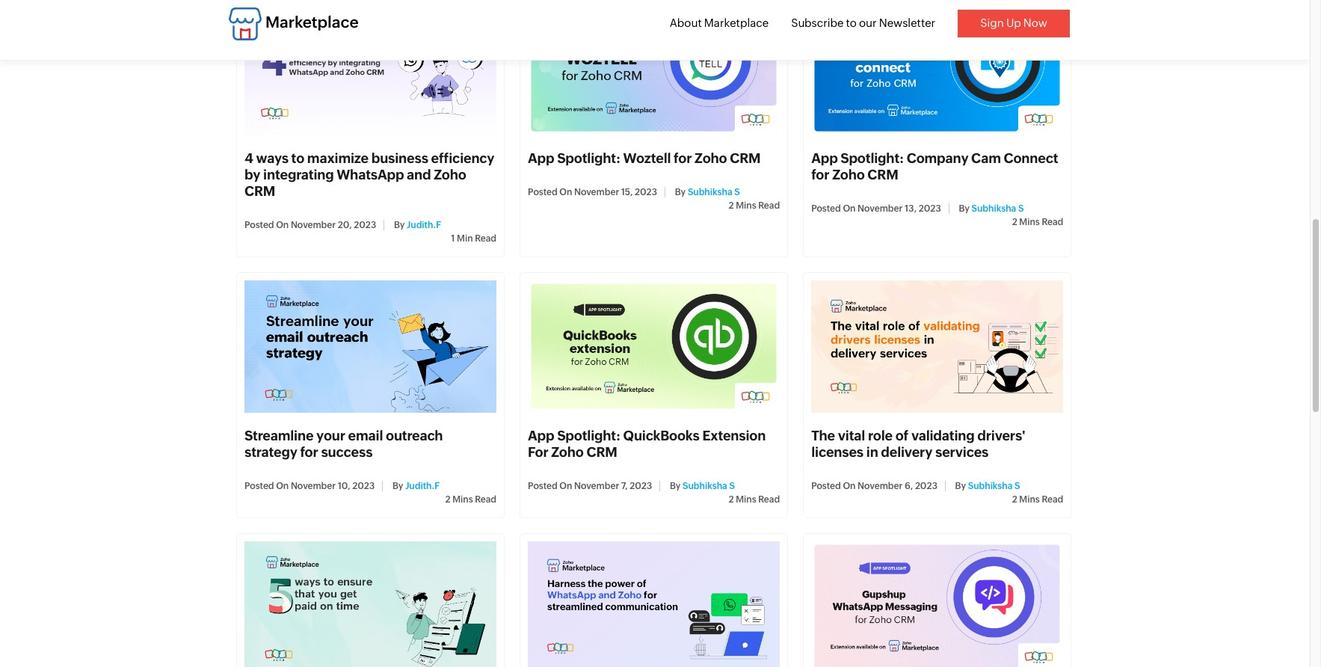 Task type: vqa. For each thing, say whether or not it's contained in the screenshot.
'integrating'
yes



Task type: locate. For each thing, give the bounding box(es) containing it.
2 for app spotlight: quickbooks extension for zoho crm
[[729, 494, 734, 505]]

on down integrating
[[276, 220, 289, 231]]

0 vertical spatial judith.f
[[407, 220, 441, 231]]

app inside app spotlight: quickbooks extension for zoho crm
[[528, 428, 555, 443]]

subhiksha down app spotlight: woztell for zoho crm link
[[688, 187, 733, 198]]

in
[[867, 444, 879, 460]]

by judith.f
[[392, 220, 441, 231], [391, 481, 440, 491]]

crm inside app spotlight: quickbooks extension for zoho crm
[[587, 444, 618, 460]]

ways
[[256, 151, 289, 166]]

1 horizontal spatial for
[[674, 151, 692, 166]]

posted for app spotlight: woztell for zoho crm
[[528, 187, 558, 198]]

november for woztell
[[575, 187, 620, 198]]

on down the licenses
[[843, 481, 856, 491]]

newsletter
[[880, 16, 936, 29]]

app spotlight: woztell for zoho crm
[[528, 151, 761, 166]]

1 vertical spatial judith.f link
[[406, 481, 440, 491]]

for
[[674, 151, 692, 166], [812, 167, 830, 183], [300, 444, 318, 460]]

integrating
[[263, 167, 334, 183]]

judith.f link down outreach
[[406, 481, 440, 491]]

0 vertical spatial judith.f link
[[407, 220, 441, 231]]

to up integrating
[[291, 151, 305, 166]]

judith.f for streamline your email outreach strategy for success
[[406, 481, 440, 491]]

drivers'
[[978, 428, 1026, 443]]

subscribe to our newsletter link
[[792, 16, 936, 29]]

by right 7,
[[670, 481, 681, 491]]

posted
[[528, 187, 558, 198], [812, 204, 841, 214], [245, 220, 274, 231], [245, 481, 274, 491], [528, 481, 558, 491], [812, 481, 841, 491]]

subhiksha down cam on the right
[[972, 204, 1017, 214]]

2023 for woztell
[[635, 187, 658, 198]]

app
[[528, 151, 555, 166], [812, 151, 838, 166], [528, 428, 555, 443]]

by down services
[[956, 481, 967, 491]]

on
[[560, 187, 573, 198], [843, 204, 856, 214], [276, 220, 289, 231], [276, 481, 289, 491], [560, 481, 573, 491], [843, 481, 856, 491]]

2023 for role
[[916, 481, 938, 491]]

mins for app spotlight: quickbooks extension for zoho crm
[[736, 494, 757, 505]]

about marketplace
[[670, 16, 769, 29]]

mins for app spotlight: woztell for zoho crm
[[736, 201, 757, 211]]

to
[[847, 16, 857, 29], [291, 151, 305, 166]]

zoho down efficiency
[[434, 167, 467, 183]]

posted for 4 ways to maximize business efficiency by integrating whatsapp and zoho crm
[[245, 220, 274, 231]]

for inside app spotlight: company cam connect for zoho crm
[[812, 167, 830, 183]]

services
[[936, 444, 989, 460]]

by judith.f down outreach
[[391, 481, 440, 491]]

crm
[[730, 151, 761, 166], [868, 167, 899, 183], [245, 184, 276, 199], [587, 444, 618, 460]]

of
[[896, 428, 909, 443]]

20,
[[338, 220, 352, 231]]

by subhiksha s for of
[[954, 481, 1021, 491]]

2
[[729, 201, 734, 211], [1013, 217, 1018, 228], [445, 494, 451, 505], [729, 494, 734, 505], [1013, 494, 1018, 505]]

app up posted on november 15, 2023
[[528, 151, 555, 166]]

zoho right woztell
[[695, 151, 728, 166]]

2023 right 20,
[[354, 220, 377, 231]]

judith.f down outreach
[[406, 481, 440, 491]]

spotlight:
[[558, 151, 621, 166], [841, 151, 904, 166], [558, 428, 621, 443]]

app inside app spotlight: company cam connect for zoho crm
[[812, 151, 838, 166]]

judith.f link down and
[[407, 220, 441, 231]]

our
[[860, 16, 877, 29]]

november
[[575, 187, 620, 198], [858, 204, 903, 214], [291, 220, 336, 231], [291, 481, 336, 491], [575, 481, 620, 491], [858, 481, 903, 491]]

zoho up posted on november 13, 2023
[[833, 167, 865, 183]]

1 vertical spatial for
[[812, 167, 830, 183]]

judith.f link for 4 ways to maximize business efficiency by integrating whatsapp and zoho crm
[[407, 220, 441, 231]]

for down the your
[[300, 444, 318, 460]]

up
[[1007, 16, 1022, 29]]

app spotlight: gupshup whatsapp messaging for zoho crm image
[[812, 541, 1064, 667]]

app spotlight: company cam connect for zoho crm link
[[812, 151, 1059, 183]]

spotlight: inside app spotlight: quickbooks extension for zoho crm
[[558, 428, 621, 443]]

read
[[759, 201, 780, 211], [1042, 217, 1064, 228], [475, 234, 497, 244], [475, 494, 497, 505], [759, 494, 780, 505], [1042, 494, 1064, 505]]

judith.f link
[[407, 220, 441, 231], [406, 481, 440, 491]]

marketplace
[[266, 14, 359, 32], [705, 16, 769, 29]]

woztell
[[624, 151, 671, 166]]

s for app spotlight: company cam connect for zoho crm
[[1019, 204, 1024, 214]]

read for streamline your email outreach strategy for success
[[475, 494, 497, 505]]

0 horizontal spatial to
[[291, 151, 305, 166]]

by for 4 ways to maximize business efficiency by integrating whatsapp and zoho crm
[[394, 220, 405, 231]]

november left '15,'
[[575, 187, 620, 198]]

app spotlight: company cam connect for zoho crm
[[812, 151, 1059, 183]]

for inside the 'streamline your email outreach strategy for success'
[[300, 444, 318, 460]]

0 vertical spatial for
[[674, 151, 692, 166]]

2023 right 10,
[[353, 481, 375, 491]]

1 horizontal spatial marketplace
[[705, 16, 769, 29]]

november for email
[[291, 481, 336, 491]]

2 mins read for streamline your email outreach strategy for success
[[445, 494, 497, 505]]

november left 10,
[[291, 481, 336, 491]]

15,
[[622, 187, 633, 198]]

crm inside app spotlight: company cam connect for zoho crm
[[868, 167, 899, 183]]

zoho inside 4 ways to maximize business efficiency by integrating whatsapp and zoho crm
[[434, 167, 467, 183]]

judith.f for 4 ways to maximize business efficiency by integrating whatsapp and zoho crm
[[407, 220, 441, 231]]

2023 right 7,
[[630, 481, 653, 491]]

2 mins read for the vital role of validating drivers' licenses in delivery services
[[1013, 494, 1064, 505]]

mins for app spotlight: company cam connect for zoho crm
[[1020, 217, 1040, 228]]

1 vertical spatial by judith.f
[[391, 481, 440, 491]]

streamline your email outreach strategy for success
[[245, 428, 443, 460]]

by down app spotlight: company cam connect for zoho crm
[[959, 204, 970, 214]]

cam
[[972, 151, 1002, 166]]

by subhiksha s for cam
[[957, 204, 1024, 214]]

now
[[1024, 16, 1048, 29]]

mins for the vital role of validating drivers' licenses in delivery services
[[1020, 494, 1040, 505]]

app spotlight: woztell for zoho crm link
[[528, 151, 761, 166]]

spotlight: inside app spotlight: company cam connect for zoho crm
[[841, 151, 904, 166]]

posted for the vital role of validating drivers' licenses in delivery services
[[812, 481, 841, 491]]

subhiksha for for
[[688, 187, 733, 198]]

2 mins read for app spotlight: woztell for zoho crm
[[729, 201, 780, 211]]

s for app spotlight: quickbooks extension for zoho crm
[[730, 481, 735, 491]]

subhiksha s link for app spotlight: company cam connect for zoho crm
[[972, 204, 1024, 214]]

posted on november 13, 2023
[[812, 204, 942, 214]]

on down 'strategy'
[[276, 481, 289, 491]]

posted on november 7, 2023
[[528, 481, 653, 491]]

on left 7,
[[560, 481, 573, 491]]

by down app spotlight: woztell for zoho crm
[[675, 187, 686, 198]]

s
[[735, 187, 740, 198], [1019, 204, 1024, 214], [730, 481, 735, 491], [1015, 481, 1021, 491]]

read for 4 ways to maximize business efficiency by integrating whatsapp and zoho crm
[[475, 234, 497, 244]]

november left 20,
[[291, 220, 336, 231]]

read for app spotlight: company cam connect for zoho crm
[[1042, 217, 1064, 228]]

app spotlight: quickbooks extension for zoho crm image
[[528, 281, 780, 413]]

the vital role of validating drivers' licenses in delivery services image
[[812, 281, 1064, 413]]

1 vertical spatial judith.f
[[406, 481, 440, 491]]

by judith.f down and
[[392, 220, 441, 231]]

subhiksha
[[688, 187, 733, 198], [972, 204, 1017, 214], [683, 481, 728, 491], [969, 481, 1013, 491]]

2 horizontal spatial for
[[812, 167, 830, 183]]

by subhiksha s down cam on the right
[[957, 204, 1024, 214]]

by down outreach
[[393, 481, 404, 491]]

app spotlight: quickbooks extension for zoho crm link
[[528, 428, 766, 460]]

by for the vital role of validating drivers' licenses in delivery services
[[956, 481, 967, 491]]

subhiksha down services
[[969, 481, 1013, 491]]

outreach
[[386, 428, 443, 443]]

mins
[[736, 201, 757, 211], [1020, 217, 1040, 228], [453, 494, 473, 505], [736, 494, 757, 505], [1020, 494, 1040, 505]]

subhiksha s link
[[688, 187, 740, 198], [972, 204, 1024, 214], [683, 481, 735, 491], [969, 481, 1021, 491]]

subscribe to our newsletter
[[792, 16, 936, 29]]

for right woztell
[[674, 151, 692, 166]]

mins for streamline your email outreach strategy for success
[[453, 494, 473, 505]]

2023
[[635, 187, 658, 198], [919, 204, 942, 214], [354, 220, 377, 231], [353, 481, 375, 491], [630, 481, 653, 491], [916, 481, 938, 491]]

spotlight: up posted on november 15, 2023
[[558, 151, 621, 166]]

by right 20,
[[394, 220, 405, 231]]

validating
[[912, 428, 975, 443]]

for for app spotlight: company cam connect for zoho crm
[[812, 167, 830, 183]]

quickbooks
[[624, 428, 700, 443]]

read for app spotlight: quickbooks extension for zoho crm
[[759, 494, 780, 505]]

2023 right '15,'
[[635, 187, 658, 198]]

by
[[245, 167, 261, 183], [675, 187, 686, 198], [959, 204, 970, 214], [394, 220, 405, 231], [393, 481, 404, 491], [670, 481, 681, 491], [956, 481, 967, 491]]

1 horizontal spatial to
[[847, 16, 857, 29]]

harness the power of whatsapp and zoho for streamlined communication image
[[528, 541, 780, 667]]

posted on november 20, 2023
[[245, 220, 377, 231]]

november left 7,
[[575, 481, 620, 491]]

by subhiksha s
[[673, 187, 740, 198], [957, 204, 1024, 214], [668, 481, 735, 491], [954, 481, 1021, 491]]

2023 right 13,
[[919, 204, 942, 214]]

by subhiksha s down app spotlight: woztell for zoho crm link
[[673, 187, 740, 198]]

zoho
[[695, 151, 728, 166], [434, 167, 467, 183], [833, 167, 865, 183], [552, 444, 584, 460]]

posted on november 10, 2023
[[245, 481, 375, 491]]

to left the our
[[847, 16, 857, 29]]

2023 right 6,
[[916, 481, 938, 491]]

for up posted on november 13, 2023
[[812, 167, 830, 183]]

spotlight: up posted on november 7, 2023
[[558, 428, 621, 443]]

november left 13,
[[858, 204, 903, 214]]

app up for
[[528, 428, 555, 443]]

for for streamline your email outreach strategy for success
[[300, 444, 318, 460]]

on for app spotlight: quickbooks extension for zoho crm
[[560, 481, 573, 491]]

read for the vital role of validating drivers' licenses in delivery services
[[1042, 494, 1064, 505]]

min
[[457, 234, 473, 244]]

zoho inside app spotlight: quickbooks extension for zoho crm
[[552, 444, 584, 460]]

2023 for email
[[353, 481, 375, 491]]

whatsapp
[[337, 167, 404, 183]]

zoho right for
[[552, 444, 584, 460]]

maximize
[[307, 151, 369, 166]]

2 vertical spatial for
[[300, 444, 318, 460]]

posted on november 15, 2023
[[528, 187, 658, 198]]

0 horizontal spatial for
[[300, 444, 318, 460]]

by subhiksha s for extension
[[668, 481, 735, 491]]

streamline your email outreach strategy for success image
[[245, 281, 497, 413]]

by down 4
[[245, 167, 261, 183]]

november for quickbooks
[[575, 481, 620, 491]]

subhiksha s link for app spotlight: woztell for zoho crm
[[688, 187, 740, 198]]

sign up now
[[981, 16, 1048, 29]]

13,
[[905, 204, 917, 214]]

subhiksha for cam
[[972, 204, 1017, 214]]

by for app spotlight: company cam connect for zoho crm
[[959, 204, 970, 214]]

by subhiksha s down the extension
[[668, 481, 735, 491]]

0 horizontal spatial marketplace
[[266, 14, 359, 32]]

for
[[528, 444, 549, 460]]

app up posted on november 13, 2023
[[812, 151, 838, 166]]

spotlight: up posted on november 13, 2023
[[841, 151, 904, 166]]

2 for the vital role of validating drivers' licenses in delivery services
[[1013, 494, 1018, 505]]

streamline
[[245, 428, 314, 443]]

0 vertical spatial by judith.f
[[392, 220, 441, 231]]

november left 6,
[[858, 481, 903, 491]]

on left '15,'
[[560, 187, 573, 198]]

judith.f
[[407, 220, 441, 231], [406, 481, 440, 491]]

1 vertical spatial to
[[291, 151, 305, 166]]

judith.f down and
[[407, 220, 441, 231]]

by subhiksha s down services
[[954, 481, 1021, 491]]

subhiksha down the extension
[[683, 481, 728, 491]]

on left 13,
[[843, 204, 856, 214]]

strategy
[[245, 444, 298, 460]]

2 mins read
[[729, 201, 780, 211], [1013, 217, 1064, 228], [445, 494, 497, 505], [729, 494, 780, 505], [1013, 494, 1064, 505]]

2 for app spotlight: company cam connect for zoho crm
[[1013, 217, 1018, 228]]



Task type: describe. For each thing, give the bounding box(es) containing it.
by for streamline your email outreach strategy for success
[[393, 481, 404, 491]]

4
[[245, 151, 253, 166]]

posted for app spotlight: quickbooks extension for zoho crm
[[528, 481, 558, 491]]

by judith.f for streamline your email outreach strategy for success
[[391, 481, 440, 491]]

business
[[372, 151, 429, 166]]

company
[[907, 151, 969, 166]]

november for role
[[858, 481, 903, 491]]

subhiksha for extension
[[683, 481, 728, 491]]

2 mins read for app spotlight: company cam connect for zoho crm
[[1013, 217, 1064, 228]]

posted on november 6, 2023
[[812, 481, 938, 491]]

s for app spotlight: woztell for zoho crm
[[735, 187, 740, 198]]

to inside 4 ways to maximize business efficiency by integrating whatsapp and zoho crm
[[291, 151, 305, 166]]

extension
[[703, 428, 766, 443]]

subhiksha s link for app spotlight: quickbooks extension for zoho crm
[[683, 481, 735, 491]]

crm inside 4 ways to maximize business efficiency by integrating whatsapp and zoho crm
[[245, 184, 276, 199]]

app for app spotlight: woztell for zoho crm
[[528, 151, 555, 166]]

delivery
[[882, 444, 933, 460]]

spotlight: for company
[[841, 151, 904, 166]]

by judith.f for 4 ways to maximize business efficiency by integrating whatsapp and zoho crm
[[392, 220, 441, 231]]

about marketplace link
[[670, 16, 769, 29]]

4 ways to maximize business efficiency by integrating whatsapp and zoho crm image
[[245, 4, 497, 136]]

on for streamline your email outreach strategy for success
[[276, 481, 289, 491]]

judith.f link for streamline your email outreach strategy for success
[[406, 481, 440, 491]]

licenses
[[812, 444, 864, 460]]

subhiksha for of
[[969, 481, 1013, 491]]

s for the vital role of validating drivers' licenses in delivery services
[[1015, 481, 1021, 491]]

app spotlight: company cam connect for zoho crm image
[[812, 4, 1064, 136]]

about
[[670, 16, 702, 29]]

subhiksha s link for the vital role of validating drivers' licenses in delivery services
[[969, 481, 1021, 491]]

0 vertical spatial to
[[847, 16, 857, 29]]

spotlight: for woztell
[[558, 151, 621, 166]]

the
[[812, 428, 836, 443]]

spotlight: for quickbooks
[[558, 428, 621, 443]]

role
[[869, 428, 893, 443]]

sign
[[981, 16, 1005, 29]]

on for 4 ways to maximize business efficiency by integrating whatsapp and zoho crm
[[276, 220, 289, 231]]

email
[[348, 428, 383, 443]]

app spotlight: quickbooks extension for zoho crm
[[528, 428, 766, 460]]

on for the vital role of validating drivers' licenses in delivery services
[[843, 481, 856, 491]]

6,
[[905, 481, 914, 491]]

streamline your email outreach strategy for success link
[[245, 428, 443, 460]]

7,
[[622, 481, 628, 491]]

1 min read
[[451, 234, 497, 244]]

sign up now link
[[958, 10, 1071, 37]]

by subhiksha s for for
[[673, 187, 740, 198]]

success
[[321, 444, 373, 460]]

connect
[[1004, 151, 1059, 166]]

by for app spotlight: quickbooks extension for zoho crm
[[670, 481, 681, 491]]

november for company
[[858, 204, 903, 214]]

on for app spotlight: woztell for zoho crm
[[560, 187, 573, 198]]

protips: 5 ways to ensure that you get paid on time image
[[245, 541, 497, 667]]

on for app spotlight: company cam connect for zoho crm
[[843, 204, 856, 214]]

vital
[[838, 428, 866, 443]]

marketplace link
[[229, 7, 359, 40]]

by for app spotlight: woztell for zoho crm
[[675, 187, 686, 198]]

app spotlight: woztell for zoho crm image
[[528, 4, 780, 136]]

by inside 4 ways to maximize business efficiency by integrating whatsapp and zoho crm
[[245, 167, 261, 183]]

2 for streamline your email outreach strategy for success
[[445, 494, 451, 505]]

1
[[451, 234, 455, 244]]

efficiency
[[431, 151, 495, 166]]

app for app spotlight: quickbooks extension for zoho crm
[[528, 428, 555, 443]]

2 mins read for app spotlight: quickbooks extension for zoho crm
[[729, 494, 780, 505]]

posted for streamline your email outreach strategy for success
[[245, 481, 274, 491]]

the vital role of validating drivers' licenses in delivery services
[[812, 428, 1026, 460]]

2023 for quickbooks
[[630, 481, 653, 491]]

and
[[407, 167, 431, 183]]

read for app spotlight: woztell for zoho crm
[[759, 201, 780, 211]]

2 for app spotlight: woztell for zoho crm
[[729, 201, 734, 211]]

10,
[[338, 481, 351, 491]]

2023 for company
[[919, 204, 942, 214]]

2023 for to
[[354, 220, 377, 231]]

november for to
[[291, 220, 336, 231]]

the vital role of validating drivers' licenses in delivery services link
[[812, 428, 1026, 460]]

4 ways to maximize business efficiency by integrating whatsapp and zoho crm link
[[245, 151, 495, 199]]

your
[[316, 428, 346, 443]]

subscribe
[[792, 16, 844, 29]]

4 ways to maximize business efficiency by integrating whatsapp and zoho crm
[[245, 151, 495, 199]]

zoho inside app spotlight: company cam connect for zoho crm
[[833, 167, 865, 183]]

posted for app spotlight: company cam connect for zoho crm
[[812, 204, 841, 214]]

app for app spotlight: company cam connect for zoho crm
[[812, 151, 838, 166]]



